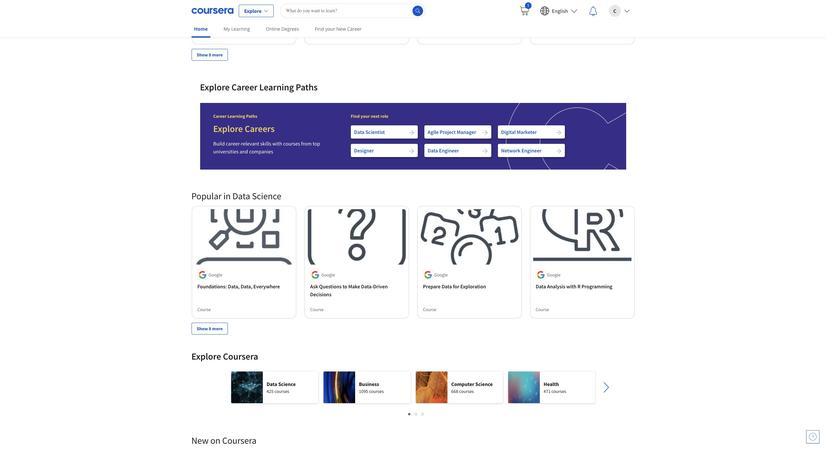 Task type: locate. For each thing, give the bounding box(es) containing it.
1 show 8 more button from the top
[[192, 49, 228, 61]]

google for data,
[[209, 272, 222, 278]]

0 vertical spatial make
[[207, 23, 217, 29]]

show 8 more for show 8 more button within popular in data science collection element
[[197, 326, 223, 332]]

exploration
[[461, 283, 487, 290]]

1 vertical spatial with
[[567, 283, 577, 290]]

engineer down project
[[439, 147, 459, 154]]

4 specialization from the left
[[536, 33, 563, 39]]

data inside data science 425 courses
[[267, 381, 278, 387]]

1 vertical spatial find
[[351, 113, 360, 119]]

reinforcement learning
[[310, 9, 364, 16]]

your left next
[[361, 113, 370, 119]]

ask questions to make data-driven decisions
[[310, 283, 388, 298]]

1 horizontal spatial with
[[567, 283, 577, 290]]

course down decisions
[[310, 307, 324, 312]]

0 vertical spatial for
[[566, 9, 573, 16]]

driving
[[433, 9, 450, 16]]

your for new
[[326, 26, 335, 32]]

digital marketer link
[[498, 125, 565, 139]]

course down analysis
[[536, 307, 550, 312]]

8 inside popular in data science collection element
[[209, 326, 211, 332]]

for left machine
[[566, 9, 573, 16]]

arrow right image for digital marketer
[[556, 130, 562, 136]]

make right to
[[349, 283, 360, 290]]

your down reinforcement
[[326, 26, 335, 32]]

business 1095 courses
[[359, 381, 384, 394]]

coursera up data science image
[[223, 350, 258, 362]]

data right in
[[233, 190, 250, 202]]

courses inside health 471 courses
[[552, 388, 567, 394]]

find down reinforcement
[[315, 26, 324, 32]]

1 arrow right image from the left
[[483, 130, 488, 136]]

2 engineer from the left
[[522, 147, 542, 154]]

data inside the data scientist link
[[354, 129, 365, 135]]

your
[[326, 26, 335, 32], [361, 113, 370, 119]]

arrow right image inside digital marketer link
[[556, 130, 562, 136]]

specialization for mathematics for machine learning
[[536, 33, 563, 39]]

make left progress
[[207, 23, 217, 29]]

more down progress
[[212, 52, 223, 58]]

data, right foundations: in the left of the page
[[228, 283, 240, 290]]

1 vertical spatial show 8 more button
[[192, 323, 228, 335]]

with
[[273, 140, 282, 147], [567, 283, 577, 290]]

science inside data science 425 courses
[[279, 381, 296, 387]]

1 horizontal spatial arrow right image
[[556, 130, 562, 136]]

course for ask questions to make data-driven decisions
[[310, 307, 324, 312]]

specialization down find your new career on the top
[[310, 33, 338, 39]]

specialization down driving
[[423, 33, 450, 39]]

data science image
[[231, 372, 263, 403]]

1 vertical spatial paths
[[246, 113, 257, 119]]

1 horizontal spatial for
[[566, 9, 573, 16]]

0 horizontal spatial for
[[453, 283, 460, 290]]

1 show 8 more from the top
[[197, 52, 223, 58]]

decisions
[[310, 291, 332, 298]]

8 up explore coursera
[[209, 326, 211, 332]]

0 horizontal spatial engineer
[[439, 147, 459, 154]]

1 show from the top
[[197, 52, 208, 58]]

explore inside popup button
[[244, 7, 262, 14]]

data left analysis
[[536, 283, 547, 290]]

show 8 more button
[[192, 49, 228, 61], [192, 323, 228, 335]]

0 horizontal spatial data,
[[228, 283, 240, 290]]

google
[[209, 272, 222, 278], [322, 272, 335, 278], [435, 272, 448, 278], [547, 272, 561, 278]]

skills
[[261, 140, 272, 147]]

career up explore careers
[[213, 113, 227, 119]]

mathematics for machine learning link
[[536, 9, 629, 17]]

degrees
[[282, 26, 299, 32]]

1 google from the left
[[209, 272, 222, 278]]

arrow right image inside the data scientist link
[[409, 130, 415, 136]]

0 vertical spatial more
[[212, 52, 223, 58]]

2 vertical spatial career
[[213, 113, 227, 119]]

0 horizontal spatial make
[[207, 23, 217, 29]]

1 horizontal spatial find
[[351, 113, 360, 119]]

data inside prepare data for exploration link
[[442, 283, 452, 290]]

1 vertical spatial your
[[361, 113, 370, 119]]

with inside popular in data science collection element
[[567, 283, 577, 290]]

2 show 8 more from the top
[[197, 326, 223, 332]]

2 course from the left
[[310, 307, 324, 312]]

science
[[252, 190, 282, 202], [279, 381, 296, 387], [476, 381, 493, 387]]

data engineer link
[[425, 144, 492, 157]]

self-driving cars link
[[423, 9, 516, 17]]

1 vertical spatial coursera
[[222, 435, 257, 447]]

8 down home link
[[209, 52, 211, 58]]

data inside data analysis with r programming link
[[536, 283, 547, 290]]

mathematics for machine learning
[[536, 9, 613, 16]]

0 horizontal spatial career
[[213, 113, 227, 119]]

courses inside business 1095 courses
[[369, 388, 384, 394]]

network engineer link
[[498, 144, 565, 157]]

data left scientist
[[354, 129, 365, 135]]

make progress toward a degree
[[207, 23, 267, 29]]

with left the r
[[567, 283, 577, 290]]

1095
[[359, 388, 369, 394]]

8
[[209, 52, 211, 58], [209, 326, 211, 332]]

0 vertical spatial new
[[337, 26, 346, 32]]

0 vertical spatial show 8 more
[[197, 52, 223, 58]]

data inside 'data engineer' link
[[428, 147, 438, 154]]

for inside prepare data for exploration link
[[453, 283, 460, 290]]

new on coursera
[[192, 435, 257, 447]]

1 vertical spatial show
[[197, 326, 208, 332]]

668
[[452, 388, 459, 394]]

3 google from the left
[[435, 272, 448, 278]]

show
[[197, 52, 208, 58], [197, 326, 208, 332]]

new
[[337, 26, 346, 32], [192, 435, 209, 447]]

courses inside build career-relevant skills with courses from top universities and companies
[[283, 140, 300, 147]]

data
[[354, 129, 365, 135], [428, 147, 438, 154], [233, 190, 250, 202], [442, 283, 452, 290], [536, 283, 547, 290], [267, 381, 278, 387]]

specialization down mathematics
[[536, 33, 563, 39]]

new left on
[[192, 435, 209, 447]]

course for data analysis with r programming
[[536, 307, 550, 312]]

explore with a coursera plus subscription collection element
[[188, 0, 639, 71]]

build career-relevant skills with courses from top universities and companies
[[213, 140, 321, 155]]

show 8 more down home link
[[197, 52, 223, 58]]

3 specialization from the left
[[423, 33, 450, 39]]

arrow right image
[[409, 130, 415, 136], [409, 148, 415, 154], [483, 148, 488, 154], [556, 148, 562, 154]]

courses
[[283, 140, 300, 147], [275, 388, 289, 394], [369, 388, 384, 394], [460, 388, 474, 394], [552, 388, 567, 394]]

companies
[[249, 148, 273, 155]]

engineer for data engineer
[[439, 147, 459, 154]]

show 8 more up explore coursera
[[197, 326, 223, 332]]

0 vertical spatial with
[[273, 140, 282, 147]]

online degrees
[[266, 26, 299, 32]]

1 horizontal spatial engineer
[[522, 147, 542, 154]]

show 8 more button up explore coursera
[[192, 323, 228, 335]]

data right prepare
[[442, 283, 452, 290]]

more
[[212, 52, 223, 58], [212, 326, 223, 332]]

from
[[301, 140, 312, 147]]

on
[[211, 435, 221, 447]]

science for computer
[[476, 381, 493, 387]]

data up the 425 on the bottom left of the page
[[267, 381, 278, 387]]

arrow right image inside designer link
[[409, 148, 415, 154]]

career down reinforcement learning link
[[348, 26, 362, 32]]

coursera right on
[[222, 435, 257, 447]]

new down reinforcement learning
[[337, 26, 346, 32]]

show 8 more
[[197, 52, 223, 58], [197, 326, 223, 332]]

data,
[[228, 283, 240, 290], [241, 283, 253, 290]]

learning
[[345, 9, 364, 16], [593, 9, 613, 16], [231, 26, 250, 32], [260, 81, 294, 93], [228, 113, 245, 119]]

google for questions
[[322, 272, 335, 278]]

arrow right image for data engineer
[[483, 148, 488, 154]]

0 vertical spatial 8
[[209, 52, 211, 58]]

1 vertical spatial 8
[[209, 326, 211, 332]]

google up questions
[[322, 272, 335, 278]]

0 vertical spatial show 8 more button
[[192, 49, 228, 61]]

0 vertical spatial find
[[315, 26, 324, 32]]

prepare data for exploration
[[423, 283, 487, 290]]

2 arrow right image from the left
[[556, 130, 562, 136]]

paths
[[296, 81, 318, 93], [246, 113, 257, 119]]

1 vertical spatial show 8 more
[[197, 326, 223, 332]]

degree
[[253, 23, 267, 29]]

power electronics link
[[198, 9, 291, 17]]

course down prepare
[[423, 307, 437, 312]]

learning for my learning
[[231, 26, 250, 32]]

help center image
[[810, 433, 818, 441]]

arrow right image right manager
[[483, 130, 488, 136]]

find inside find your new career link
[[315, 26, 324, 32]]

questions
[[319, 283, 342, 290]]

more up explore coursera
[[212, 326, 223, 332]]

find
[[315, 26, 324, 32], [351, 113, 360, 119]]

arrow right image inside agile project manager link
[[483, 130, 488, 136]]

programming
[[582, 283, 613, 290]]

google up foundations: in the left of the page
[[209, 272, 222, 278]]

business image
[[324, 372, 355, 403]]

online degrees link
[[264, 21, 302, 36]]

1 vertical spatial for
[[453, 283, 460, 290]]

career up career learning paths on the left
[[232, 81, 258, 93]]

learning for reinforcement learning
[[345, 9, 364, 16]]

1 course from the left
[[198, 307, 211, 312]]

course
[[198, 307, 211, 312], [310, 307, 324, 312], [423, 307, 437, 312], [536, 307, 550, 312]]

courses left "from"
[[283, 140, 300, 147]]

google for data
[[435, 272, 448, 278]]

science for data
[[279, 381, 296, 387]]

engineer down digital marketer link
[[522, 147, 542, 154]]

471
[[544, 388, 551, 394]]

prepare data for exploration link
[[423, 282, 516, 290]]

arrow right image inside network engineer link
[[556, 148, 562, 154]]

data down agile
[[428, 147, 438, 154]]

with right skills
[[273, 140, 282, 147]]

2 8 from the top
[[209, 326, 211, 332]]

your inside find your new career link
[[326, 26, 335, 32]]

show 8 more inside popular in data science collection element
[[197, 326, 223, 332]]

None search field
[[281, 3, 426, 18]]

3 course from the left
[[423, 307, 437, 312]]

1 vertical spatial more
[[212, 326, 223, 332]]

course down foundations: in the left of the page
[[198, 307, 211, 312]]

courses down business
[[369, 388, 384, 394]]

google up analysis
[[547, 272, 561, 278]]

agile project manager
[[428, 129, 477, 135]]

r
[[578, 283, 581, 290]]

show 8 more inside explore with a coursera plus subscription collection element
[[197, 52, 223, 58]]

0 horizontal spatial arrow right image
[[483, 130, 488, 136]]

0 vertical spatial paths
[[296, 81, 318, 93]]

2 show 8 more button from the top
[[192, 323, 228, 335]]

0 horizontal spatial find
[[315, 26, 324, 32]]

courses down the computer
[[460, 388, 474, 394]]

more inside popular in data science collection element
[[212, 326, 223, 332]]

2 google from the left
[[322, 272, 335, 278]]

find your new career link
[[313, 21, 365, 36]]

for
[[566, 9, 573, 16], [453, 283, 460, 290]]

google up prepare
[[435, 272, 448, 278]]

for left exploration
[[453, 283, 460, 290]]

progress
[[218, 23, 235, 29]]

show 8 more button down home link
[[192, 49, 228, 61]]

data, left the everywhere
[[241, 283, 253, 290]]

courses down health at the right bottom of the page
[[552, 388, 567, 394]]

2 horizontal spatial career
[[348, 26, 362, 32]]

arrow right image inside 'data engineer' link
[[483, 148, 488, 154]]

coursera
[[223, 350, 258, 362], [222, 435, 257, 447]]

1 horizontal spatial your
[[361, 113, 370, 119]]

2 specialization from the left
[[310, 33, 338, 39]]

your for next
[[361, 113, 370, 119]]

make inside ask questions to make data-driven decisions
[[349, 283, 360, 290]]

courses right the 425 on the bottom left of the page
[[275, 388, 289, 394]]

arrow right image
[[483, 130, 488, 136], [556, 130, 562, 136]]

arrow right image for agile project manager
[[483, 130, 488, 136]]

1 engineer from the left
[[439, 147, 459, 154]]

data-
[[361, 283, 373, 290]]

science inside computer science 668 courses
[[476, 381, 493, 387]]

explore for explore career learning paths
[[200, 81, 230, 93]]

find for find your new career
[[315, 26, 324, 32]]

arrow right image right marketer
[[556, 130, 562, 136]]

2 show from the top
[[197, 326, 208, 332]]

1 horizontal spatial data,
[[241, 283, 253, 290]]

agile project manager link
[[425, 125, 492, 139]]

425
[[267, 388, 274, 394]]

0 vertical spatial career
[[348, 26, 362, 32]]

1 vertical spatial new
[[192, 435, 209, 447]]

make
[[207, 23, 217, 29], [349, 283, 360, 290]]

1 vertical spatial make
[[349, 283, 360, 290]]

specialization down "home" at the left top of page
[[198, 33, 225, 39]]

data for data scientist
[[354, 129, 365, 135]]

computer science image
[[416, 372, 448, 403]]

1 more from the top
[[212, 52, 223, 58]]

4 course from the left
[[536, 307, 550, 312]]

0 vertical spatial show
[[197, 52, 208, 58]]

4 google from the left
[[547, 272, 561, 278]]

2 more from the top
[[212, 326, 223, 332]]

machine
[[574, 9, 592, 16]]

1 8 from the top
[[209, 52, 211, 58]]

0 horizontal spatial with
[[273, 140, 282, 147]]

0 horizontal spatial new
[[192, 435, 209, 447]]

1 horizontal spatial make
[[349, 283, 360, 290]]

data for data science 425 courses
[[267, 381, 278, 387]]

business
[[359, 381, 379, 387]]

1 vertical spatial career
[[232, 81, 258, 93]]

8 inside explore with a coursera plus subscription collection element
[[209, 52, 211, 58]]

0 vertical spatial coursera
[[223, 350, 258, 362]]

0 horizontal spatial your
[[326, 26, 335, 32]]

0 vertical spatial your
[[326, 26, 335, 32]]

find left next
[[351, 113, 360, 119]]



Task type: vqa. For each thing, say whether or not it's contained in the screenshot.
Reinforcement Learning's Specialization
yes



Task type: describe. For each thing, give the bounding box(es) containing it.
relevant
[[241, 140, 260, 147]]

popular in data science
[[192, 190, 282, 202]]

show inside popular in data science collection element
[[197, 326, 208, 332]]

to
[[343, 283, 348, 290]]

specialization for self-driving cars
[[423, 33, 450, 39]]

foundations: data, data, everywhere link
[[198, 282, 291, 290]]

reinforcement
[[310, 9, 344, 16]]

shopping cart: 1 item element
[[520, 2, 532, 16]]

universities
[[213, 148, 239, 155]]

learning for career learning paths
[[228, 113, 245, 119]]

google for analysis
[[547, 272, 561, 278]]

with inside build career-relevant skills with courses from top universities and companies
[[273, 140, 282, 147]]

course for foundations: data, data, everywhere
[[198, 307, 211, 312]]

foundations:
[[198, 283, 227, 290]]

digital
[[502, 129, 516, 135]]

marketer
[[517, 129, 537, 135]]

foundations: data, data, everywhere
[[198, 283, 280, 290]]

driven
[[373, 283, 388, 290]]

data analysis with r programming
[[536, 283, 613, 290]]

1 data, from the left
[[228, 283, 240, 290]]

careers
[[245, 123, 275, 135]]

0 horizontal spatial paths
[[246, 113, 257, 119]]

home
[[194, 26, 208, 32]]

role
[[381, 113, 389, 119]]

data for data engineer
[[428, 147, 438, 154]]

a
[[250, 23, 252, 29]]

scientist
[[366, 129, 385, 135]]

2 data, from the left
[[241, 283, 253, 290]]

english
[[553, 7, 569, 14]]

health 471 courses
[[544, 381, 567, 394]]

specialization for reinforcement learning
[[310, 33, 338, 39]]

power electronics
[[198, 9, 238, 16]]

courses inside data science 425 courses
[[275, 388, 289, 394]]

explore coursera
[[192, 350, 258, 362]]

manager
[[457, 129, 477, 135]]

explore button
[[239, 4, 274, 17]]

toward
[[236, 23, 249, 29]]

8 for show 8 more button within popular in data science collection element
[[209, 326, 211, 332]]

show 8 more button inside explore with a coursera plus subscription collection element
[[192, 49, 228, 61]]

explore for explore
[[244, 7, 262, 14]]

computer science 668 courses
[[452, 381, 493, 394]]

data analysis with r programming link
[[536, 282, 629, 290]]

show inside explore with a coursera plus subscription collection element
[[197, 52, 208, 58]]

1 horizontal spatial paths
[[296, 81, 318, 93]]

project
[[440, 129, 456, 135]]

show 8 more button inside popular in data science collection element
[[192, 323, 228, 335]]

find your next role
[[351, 113, 389, 119]]

data science 425 courses
[[267, 381, 296, 394]]

career learning paths
[[213, 113, 257, 119]]

popular
[[192, 190, 222, 202]]

make inside explore with a coursera plus subscription collection element
[[207, 23, 217, 29]]

ask
[[310, 283, 318, 290]]

1 horizontal spatial career
[[232, 81, 258, 93]]

c
[[614, 7, 617, 14]]

designer
[[354, 147, 374, 154]]

data scientist link
[[351, 125, 418, 139]]

arrow right image for data scientist
[[409, 130, 415, 136]]

power
[[198, 9, 212, 16]]

next
[[371, 113, 380, 119]]

analysis
[[548, 283, 566, 290]]

my learning
[[224, 26, 250, 32]]

network engineer
[[502, 147, 542, 154]]

career-
[[226, 140, 241, 147]]

engineer for network engineer
[[522, 147, 542, 154]]

health image
[[509, 372, 540, 403]]

health
[[544, 381, 560, 387]]

and
[[240, 148, 248, 155]]

coursera image
[[192, 5, 234, 16]]

find your new career
[[315, 26, 362, 32]]

network
[[502, 147, 521, 154]]

c button
[[604, 0, 635, 21]]

1
[[527, 2, 530, 8]]

8 for show 8 more button inside the explore with a coursera plus subscription collection element
[[209, 52, 211, 58]]

show 8 more for show 8 more button inside the explore with a coursera plus subscription collection element
[[197, 52, 223, 58]]

self-driving cars
[[423, 9, 460, 16]]

find for find your next role
[[351, 113, 360, 119]]

course for prepare data for exploration
[[423, 307, 437, 312]]

data scientist
[[354, 129, 385, 135]]

explore for explore coursera
[[192, 350, 221, 362]]

everywhere
[[254, 283, 280, 290]]

more inside explore with a coursera plus subscription collection element
[[212, 52, 223, 58]]

prepare
[[423, 283, 441, 290]]

arrow right image for network engineer
[[556, 148, 562, 154]]

my
[[224, 26, 230, 32]]

mathematics
[[536, 9, 565, 16]]

data for data analysis with r programming
[[536, 283, 547, 290]]

move carousel right image
[[599, 380, 615, 395]]

What do you want to learn? text field
[[281, 3, 426, 18]]

popular in data science collection element
[[188, 180, 639, 345]]

1 specialization from the left
[[198, 33, 225, 39]]

top
[[313, 140, 321, 147]]

arrow right image for designer
[[409, 148, 415, 154]]

designer link
[[351, 144, 418, 157]]

explore careers
[[213, 123, 275, 135]]

computer
[[452, 381, 475, 387]]

explore for explore careers
[[213, 123, 243, 135]]

agile
[[428, 129, 439, 135]]

digital marketer
[[502, 129, 537, 135]]

self-
[[423, 9, 433, 16]]

1 horizontal spatial new
[[337, 26, 346, 32]]

data engineer
[[428, 147, 459, 154]]

electronics
[[213, 9, 238, 16]]

courses inside computer science 668 courses
[[460, 388, 474, 394]]

my learning link
[[221, 21, 253, 36]]

build
[[213, 140, 225, 147]]

for inside mathematics for machine learning link
[[566, 9, 573, 16]]

reinforcement learning link
[[310, 9, 404, 17]]

ask questions to make data-driven decisions link
[[310, 282, 404, 298]]

online
[[266, 26, 280, 32]]

in
[[224, 190, 231, 202]]

cars
[[451, 9, 460, 16]]

home link
[[192, 21, 211, 38]]

english button
[[535, 0, 583, 21]]



